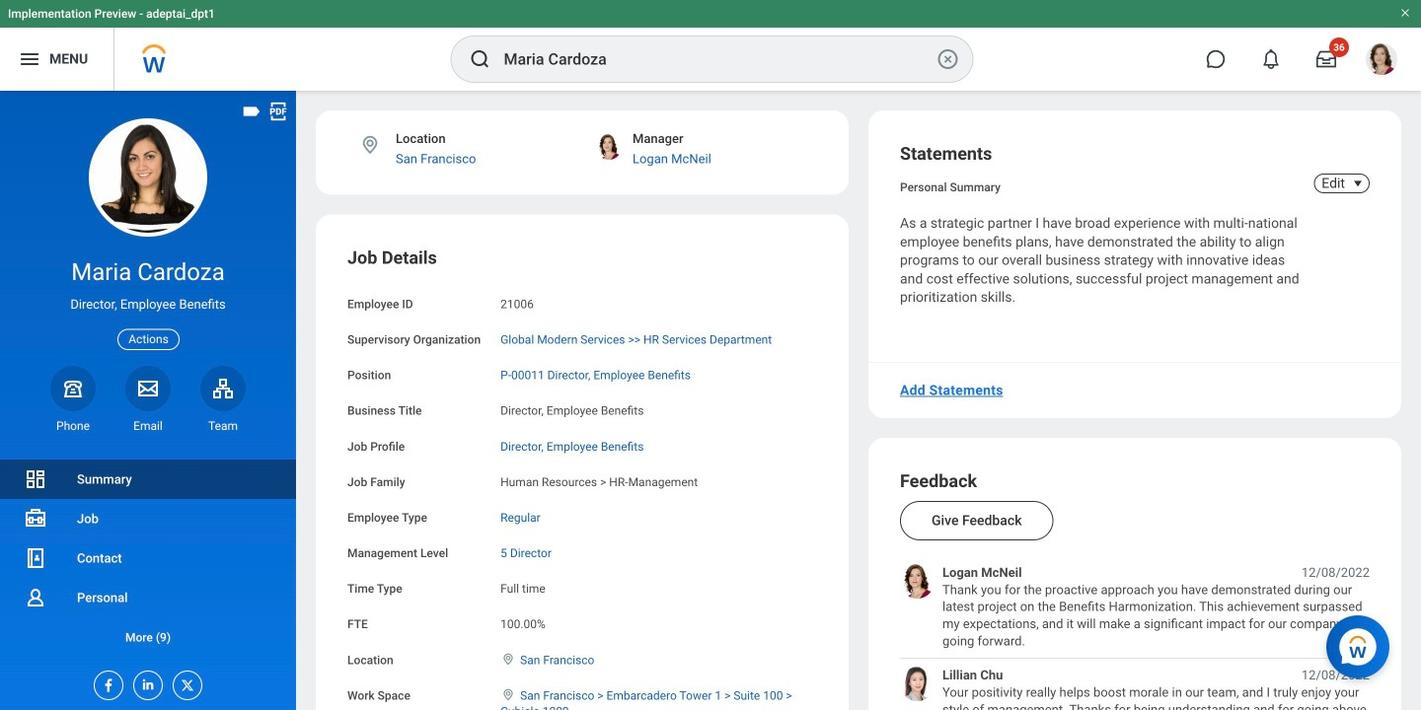 Task type: describe. For each thing, give the bounding box(es) containing it.
team maria cardoza element
[[200, 418, 246, 434]]

personal summary element
[[900, 177, 1001, 194]]

x image
[[174, 672, 195, 694]]

personal image
[[24, 586, 47, 610]]

profile logan mcneil image
[[1366, 43, 1398, 79]]

linkedin image
[[134, 672, 156, 693]]

employee's photo (logan mcneil) image
[[900, 565, 935, 599]]

employee's photo (lillian chu) image
[[900, 667, 935, 702]]

view team image
[[211, 377, 235, 401]]



Task type: vqa. For each thing, say whether or not it's contained in the screenshot.
phone icon
yes



Task type: locate. For each thing, give the bounding box(es) containing it.
mail image
[[136, 377, 160, 401]]

location image
[[501, 653, 516, 667]]

Search Workday  search field
[[504, 38, 932, 81]]

justify image
[[18, 47, 41, 71]]

phone maria cardoza element
[[50, 418, 96, 434]]

navigation pane region
[[0, 91, 296, 711]]

0 vertical spatial location image
[[359, 134, 381, 156]]

caret down image
[[1347, 176, 1370, 192]]

1 vertical spatial location image
[[501, 688, 516, 702]]

1 horizontal spatial list
[[900, 565, 1370, 711]]

phone image
[[59, 377, 87, 401]]

group
[[348, 246, 817, 711]]

notifications large image
[[1262, 49, 1281, 69]]

banner
[[0, 0, 1422, 91]]

email maria cardoza element
[[125, 418, 171, 434]]

search image
[[468, 47, 492, 71]]

0 horizontal spatial list
[[0, 460, 296, 658]]

view printable version (pdf) image
[[268, 101, 289, 122]]

summary image
[[24, 468, 47, 492]]

facebook image
[[95, 672, 116, 694]]

0 horizontal spatial location image
[[359, 134, 381, 156]]

close environment banner image
[[1400, 7, 1412, 19]]

1 horizontal spatial location image
[[501, 688, 516, 702]]

job image
[[24, 507, 47, 531]]

full time element
[[501, 579, 546, 596]]

tag image
[[241, 101, 263, 122]]

location image
[[359, 134, 381, 156], [501, 688, 516, 702]]

x circle image
[[936, 47, 960, 71]]

contact image
[[24, 547, 47, 571]]

inbox large image
[[1317, 49, 1337, 69]]

list
[[0, 460, 296, 658], [900, 565, 1370, 711]]



